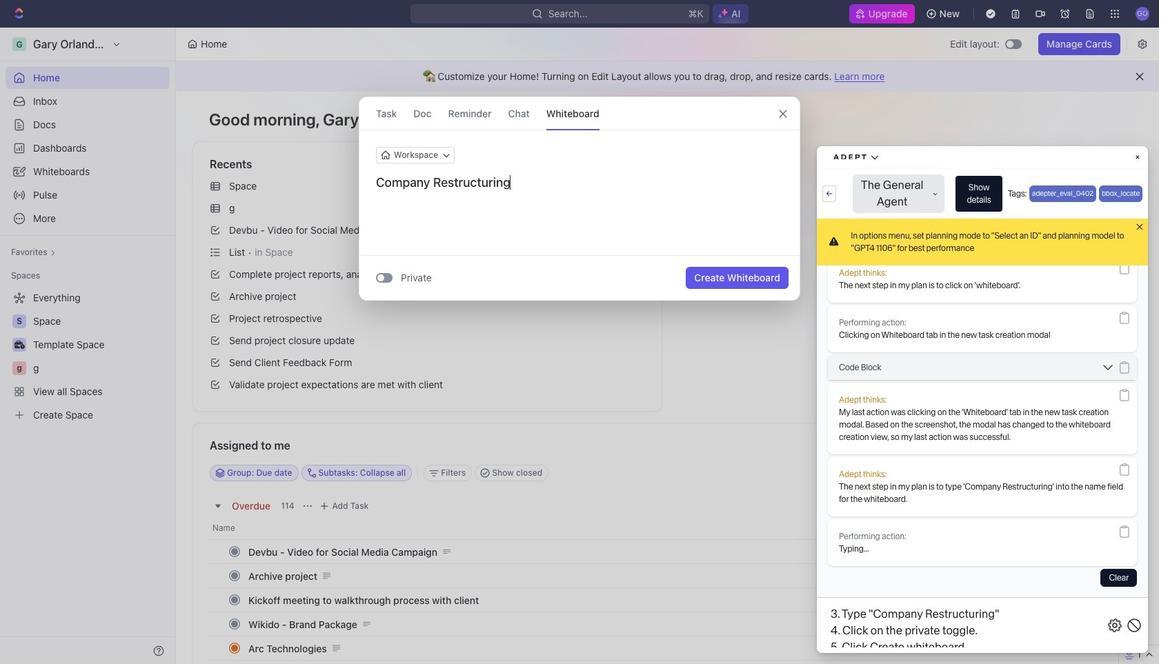 Task type: locate. For each thing, give the bounding box(es) containing it.
Search tasks... text field
[[933, 463, 1071, 484]]

alert
[[176, 61, 1160, 92]]

tree
[[6, 287, 170, 427]]

tree inside sidebar navigation
[[6, 287, 170, 427]]

sidebar navigation
[[0, 28, 176, 665]]

dialog
[[359, 97, 801, 301]]



Task type: describe. For each thing, give the bounding box(es) containing it.
Name this Whiteboard... field
[[360, 175, 800, 191]]



Task type: vqa. For each thing, say whether or not it's contained in the screenshot.
Name this Whiteboard... field at the top
yes



